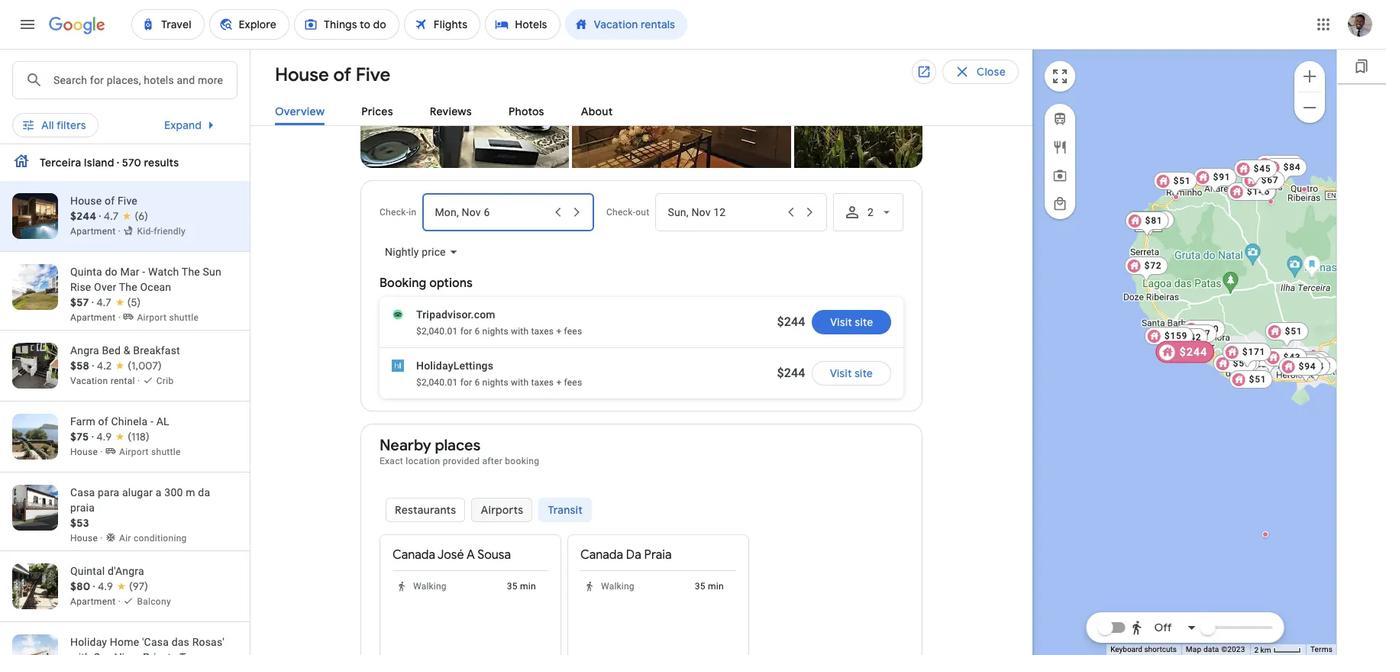 Task type: locate. For each thing, give the bounding box(es) containing it.
2 apartment · from the top
[[70, 312, 123, 323]]

apartment · down quintal d'angra $80 ·
[[70, 597, 123, 607]]

1 vertical spatial of
[[105, 195, 115, 207]]

casa h'a vista image
[[1262, 532, 1269, 538]]

2 35 min from the left
[[695, 581, 724, 592]]

4.7 inside image
[[104, 209, 119, 223]]

expand
[[164, 118, 202, 132]]

shuttle down al
[[151, 447, 181, 458]]

para
[[98, 487, 119, 499]]

1 vertical spatial five
[[118, 195, 137, 207]]

2 house · from the top
[[70, 533, 105, 544]]

house · down $75
[[70, 447, 105, 458]]

nightly
[[385, 246, 419, 258]]

· inside quintal d'angra $80 ·
[[93, 580, 95, 594]]

$144 link
[[1281, 358, 1331, 384]]

2 35 from the left
[[695, 581, 706, 592]]

$112
[[1145, 215, 1169, 225]]

0 horizontal spatial -
[[142, 266, 145, 278]]

0 horizontal spatial $58
[[70, 359, 89, 373]]

1 horizontal spatial 35
[[695, 581, 706, 592]]

0 horizontal spatial house
[[70, 195, 102, 207]]

- right mar on the left top of page
[[142, 266, 145, 278]]

five for house of five
[[356, 63, 391, 86]]

with up the holidaylettings $2,040.01 for 6 nights with taxes + fees
[[511, 326, 529, 337]]

300
[[164, 487, 183, 499]]

6 down "holidaylettings"
[[475, 377, 480, 388]]

$84 link
[[1264, 158, 1307, 184]]

main menu image
[[18, 15, 37, 34]]

airport shuttle down "ocean"
[[137, 312, 199, 323]]

· left 4.7 out of 5 stars from 6 reviews image
[[99, 209, 101, 223]]

0 vertical spatial with
[[511, 326, 529, 337]]

map
[[1186, 646, 1202, 654]]

apartment · down house of five $244 ·
[[70, 226, 123, 237]]

1 min from the left
[[520, 581, 536, 592]]

$51
[[1174, 176, 1191, 186], [1285, 326, 1303, 337], [1236, 358, 1254, 368], [1299, 358, 1316, 369], [1249, 374, 1267, 385]]

1 vertical spatial visit
[[830, 367, 852, 380]]

- inside farm of chinela - al $75 ·
[[150, 416, 154, 428]]

2 visit site from the top
[[830, 367, 873, 380]]

house up the overview
[[275, 63, 329, 86]]

1 vertical spatial 2
[[1255, 646, 1259, 654]]

canada left josé
[[393, 548, 435, 563]]

nights down "holidaylettings"
[[483, 377, 509, 388]]

1 vertical spatial apartment ·
[[70, 312, 123, 323]]

$244 inside house of five $244 ·
[[70, 209, 96, 223]]

1 vertical spatial taxes
[[531, 377, 554, 388]]

1 house · from the top
[[70, 447, 105, 458]]

6 for holidaylettings
[[475, 377, 480, 388]]

$2,040.01 inside the holidaylettings $2,040.01 for 6 nights with taxes + fees
[[416, 377, 458, 388]]

1 vertical spatial +
[[556, 377, 562, 388]]

five
[[356, 63, 391, 86], [118, 195, 137, 207]]

check- for out
[[607, 207, 636, 218]]

check-out
[[607, 207, 650, 218]]

4.9 right $75
[[96, 430, 112, 444]]

1 taxes from the top
[[531, 326, 554, 337]]

$58 inside angra bed & breakfast $58 ·
[[70, 359, 89, 373]]

1 $2,040.01 from the top
[[416, 326, 458, 337]]

35
[[507, 581, 518, 592], [695, 581, 706, 592]]

$127 link
[[1281, 358, 1331, 384]]

close button
[[943, 60, 1019, 84]]

holidaylettings
[[416, 360, 494, 372]]

1 horizontal spatial canada
[[581, 548, 623, 563]]

tab list
[[251, 92, 1033, 126]]

$67
[[1261, 175, 1279, 186]]

1 horizontal spatial $80
[[1303, 357, 1321, 367]]

canada da praia
[[581, 548, 672, 563]]

vacation rental ·
[[70, 376, 143, 387]]

chinela
[[111, 416, 148, 428]]

1 vertical spatial visit site button
[[812, 361, 892, 386]]

1 vertical spatial with
[[511, 377, 529, 388]]

1 35 from the left
[[507, 581, 518, 592]]

house of five
[[275, 63, 391, 86]]

· inside angra bed & breakfast $58 ·
[[92, 359, 94, 373]]

1 nights from the top
[[483, 326, 509, 337]]

1 vertical spatial 4.9
[[98, 580, 113, 594]]

1 site from the top
[[855, 316, 873, 329]]

- left al
[[150, 416, 154, 428]]

2 walking from the left
[[601, 581, 635, 592]]

2 min from the left
[[708, 581, 724, 592]]

4.7 out of 5 stars from 5 reviews image
[[96, 295, 141, 310]]

4.9 inside "image"
[[96, 430, 112, 444]]

location
[[406, 456, 440, 467]]

6 inside the holidaylettings $2,040.01 for 6 nights with taxes + fees
[[475, 377, 480, 388]]

2 vertical spatial of
[[98, 416, 108, 428]]

da
[[626, 548, 642, 563]]

min inside canada josé a sousa   , 35 min walking list item
[[520, 581, 536, 592]]

6 inside the tripadvisor.com $2,040.01 for 6 nights with taxes + fees
[[475, 326, 480, 337]]

1 horizontal spatial min
[[708, 581, 724, 592]]

1 vertical spatial -
[[150, 416, 154, 428]]

1 horizontal spatial five
[[356, 63, 391, 86]]

for for holidaylettings
[[460, 377, 472, 388]]

of inside farm of chinela - al $75 ·
[[98, 416, 108, 428]]

(118)
[[128, 430, 149, 444]]

0 horizontal spatial 35 min
[[507, 581, 536, 592]]

$243 link
[[1161, 343, 1211, 361]]

quinta do mar - watch the sun rise over the ocean $57 ·
[[70, 266, 222, 309]]

0 vertical spatial -
[[142, 266, 145, 278]]

quinta rico - house ii image
[[1301, 186, 1308, 193]]

house ·
[[70, 447, 105, 458], [70, 533, 105, 544]]

4.7 for $57
[[96, 296, 111, 309]]

min inside canada da praia   , 35 min walking list item
[[708, 581, 724, 592]]

fees inside the tripadvisor.com $2,040.01 for 6 nights with taxes + fees
[[564, 326, 582, 337]]

0 vertical spatial fees
[[564, 326, 582, 337]]

$86
[[1307, 355, 1325, 366]]

breakfast
[[133, 345, 180, 357]]

walking down canada da praia
[[601, 581, 635, 592]]

taxes for tripadvisor.com
[[531, 326, 554, 337]]

2 for 2
[[868, 206, 874, 218]]

2 check- from the left
[[607, 207, 636, 218]]

1 horizontal spatial -
[[150, 416, 154, 428]]

with inside the holidaylettings $2,040.01 for 6 nights with taxes + fees
[[511, 377, 529, 388]]

0 horizontal spatial $80
[[70, 580, 90, 594]]

visit site for 2nd the visit site button from the bottom
[[830, 316, 873, 329]]

2 taxes from the top
[[531, 377, 554, 388]]

4.9 down quintal
[[98, 580, 113, 594]]

house of five $244 ·
[[70, 195, 137, 223]]

· left the '4.2'
[[92, 359, 94, 373]]

restaurants
[[395, 503, 456, 517]]

quinta da nasce água image
[[1311, 349, 1317, 355]]

1 horizontal spatial list item
[[572, 21, 791, 172]]

1 walking from the left
[[413, 581, 447, 592]]

five inside heading
[[356, 63, 391, 86]]

1 horizontal spatial 2
[[1255, 646, 1259, 654]]

4.2 out of 5 stars from 1,007 reviews image
[[97, 358, 162, 374]]

for inside the holidaylettings $2,040.01 for 6 nights with taxes + fees
[[460, 377, 472, 388]]

0 horizontal spatial check-
[[380, 207, 409, 218]]

$58
[[70, 359, 89, 373], [1314, 361, 1332, 371]]

taxes inside the holidaylettings $2,040.01 for 6 nights with taxes + fees
[[531, 377, 554, 388]]

$244 link
[[1156, 341, 1215, 363]]

overview
[[275, 105, 325, 118]]

open in new tab image
[[917, 64, 932, 79]]

0 horizontal spatial the
[[119, 281, 137, 293]]

0 vertical spatial 4.9
[[96, 430, 112, 444]]

0 vertical spatial for
[[460, 326, 472, 337]]

canada for canada josé a sousa
[[393, 548, 435, 563]]

visit site for second the visit site button from the top
[[830, 367, 873, 380]]

min for canada da praia
[[708, 581, 724, 592]]

0 vertical spatial 4.7
[[104, 209, 119, 223]]

the down mar on the left top of page
[[119, 281, 137, 293]]

$58 inside map region
[[1314, 361, 1332, 371]]

nights inside the tripadvisor.com $2,040.01 for 6 nights with taxes + fees
[[483, 326, 509, 337]]

booking
[[380, 276, 427, 291]]

0 vertical spatial visit
[[830, 316, 852, 329]]

0 vertical spatial site
[[855, 316, 873, 329]]

· right $75
[[92, 430, 94, 444]]

booking
[[505, 456, 540, 467]]

alugar
[[122, 487, 153, 499]]

3 apartment · from the top
[[70, 597, 123, 607]]

0 vertical spatial house
[[275, 63, 329, 86]]

0 horizontal spatial 35
[[507, 581, 518, 592]]

1 vertical spatial shuttle
[[151, 447, 181, 458]]

1 vertical spatial nights
[[483, 377, 509, 388]]

1 horizontal spatial $58
[[1314, 361, 1332, 371]]

4.7 left (6)
[[104, 209, 119, 223]]

2 horizontal spatial list item
[[795, 21, 1014, 172]]

+ inside the holidaylettings $2,040.01 for 6 nights with taxes + fees
[[556, 377, 562, 388]]

house · down $53
[[70, 533, 105, 544]]

1 horizontal spatial house
[[275, 63, 329, 86]]

1 6 from the top
[[475, 326, 480, 337]]

$57 inside quinta do mar - watch the sun rise over the ocean $57 ·
[[70, 296, 89, 309]]

five up 4.7 out of 5 stars from 6 reviews image
[[118, 195, 137, 207]]

·
[[99, 209, 101, 223], [92, 296, 94, 309], [92, 359, 94, 373], [92, 430, 94, 444], [93, 580, 95, 594]]

with down the tripadvisor.com $2,040.01 for 6 nights with taxes + fees
[[511, 377, 529, 388]]

4.7
[[104, 209, 119, 223], [96, 296, 111, 309]]

places
[[435, 436, 481, 455]]

4.9 inside image
[[98, 580, 113, 594]]

0 vertical spatial $2,040.01
[[416, 326, 458, 337]]

five up prices at the top
[[356, 63, 391, 86]]

price
[[422, 246, 446, 258]]

of for house of five
[[333, 63, 351, 86]]

1 canada from the left
[[393, 548, 435, 563]]

0 horizontal spatial list item
[[350, 21, 569, 172]]

five inside house of five $244 ·
[[118, 195, 137, 207]]

©2023
[[1222, 646, 1246, 654]]

2 site from the top
[[855, 367, 873, 380]]

+ for holidaylettings
[[556, 377, 562, 388]]

0 vertical spatial taxes
[[531, 326, 554, 337]]

0 vertical spatial apartment ·
[[70, 226, 123, 237]]

0 vertical spatial visit site
[[830, 316, 873, 329]]

nightly price button
[[373, 234, 470, 271]]

35 min for canada josé a sousa
[[507, 581, 536, 592]]

35 for canada josé a sousa
[[507, 581, 518, 592]]

1 vertical spatial airport
[[119, 447, 149, 458]]

all filters
[[41, 118, 86, 132]]

4.7 inside "image"
[[96, 296, 111, 309]]

overview tab
[[275, 99, 325, 125]]

nearby places exact location provided after booking
[[380, 436, 540, 467]]

airport for (118)
[[119, 447, 149, 458]]

list item
[[350, 21, 569, 172], [572, 21, 791, 172], [795, 21, 1014, 172]]

shuttle for (118)
[[151, 447, 181, 458]]

house of five heading
[[263, 61, 391, 87]]

canada josé a sousa
[[393, 548, 511, 563]]

· left "4.7 out of 5 stars from 5 reviews" "image"
[[92, 296, 94, 309]]

$58 link
[[1294, 357, 1338, 383]]

0 vertical spatial 2
[[868, 206, 874, 218]]

2 fees from the top
[[564, 377, 582, 388]]

airport
[[137, 312, 167, 323], [119, 447, 149, 458]]

for inside the tripadvisor.com $2,040.01 for 6 nights with taxes + fees
[[460, 326, 472, 337]]

for down tripadvisor.com
[[460, 326, 472, 337]]

canada left da
[[581, 548, 623, 563]]

1 visit from the top
[[830, 316, 852, 329]]

$2,040.01 down "holidaylettings"
[[416, 377, 458, 388]]

1 vertical spatial house
[[70, 195, 102, 207]]

site
[[855, 316, 873, 329], [855, 367, 873, 380]]

2 for from the top
[[460, 377, 472, 388]]

2 nights from the top
[[483, 377, 509, 388]]

2
[[868, 206, 874, 218], [1255, 646, 1259, 654]]

house inside house of five $244 ·
[[70, 195, 102, 207]]

airport down (5)
[[137, 312, 167, 323]]

2 inside button
[[1255, 646, 1259, 654]]

+ for tripadvisor.com
[[556, 326, 562, 337]]

- inside quinta do mar - watch the sun rise over the ocean $57 ·
[[142, 266, 145, 278]]

$2,040.01 inside the tripadvisor.com $2,040.01 for 6 nights with taxes + fees
[[416, 326, 458, 337]]

taxes up the holidaylettings $2,040.01 for 6 nights with taxes + fees
[[531, 326, 554, 337]]

$80 inside map region
[[1303, 357, 1321, 367]]

algar do carvão image
[[1303, 255, 1321, 280]]

0 vertical spatial airport
[[137, 312, 167, 323]]

photos
[[509, 105, 544, 118]]

1 + from the top
[[556, 326, 562, 337]]

2 vertical spatial apartment ·
[[70, 597, 123, 607]]

zoom in map image
[[1301, 67, 1319, 85]]

provided
[[443, 456, 480, 467]]

1 vertical spatial house ·
[[70, 533, 105, 544]]

taxes
[[531, 326, 554, 337], [531, 377, 554, 388]]

house down terceira island · 570 results at the left of page
[[70, 195, 102, 207]]

0 vertical spatial $80
[[1303, 357, 1321, 367]]

1 vertical spatial the
[[119, 281, 137, 293]]

1 horizontal spatial 35 min
[[695, 581, 724, 592]]

1 vertical spatial site
[[855, 367, 873, 380]]

0 vertical spatial shuttle
[[169, 312, 199, 323]]

1 horizontal spatial the
[[182, 266, 200, 278]]

1 visit site from the top
[[830, 316, 873, 329]]

with
[[511, 326, 529, 337], [511, 377, 529, 388], [70, 652, 91, 655]]

· inside quinta do mar - watch the sun rise over the ocean $57 ·
[[92, 296, 94, 309]]

0 vertical spatial five
[[356, 63, 391, 86]]

6 for tripadvisor.com
[[475, 326, 480, 337]]

$75
[[70, 430, 89, 444]]

nights inside the holidaylettings $2,040.01 for 6 nights with taxes + fees
[[483, 377, 509, 388]]

$42 link
[[1164, 329, 1208, 354]]

1 vertical spatial airport shuttle
[[119, 447, 181, 458]]

1 vertical spatial for
[[460, 377, 472, 388]]

0 vertical spatial of
[[333, 63, 351, 86]]

options
[[430, 276, 473, 291]]

shuttle
[[169, 312, 199, 323], [151, 447, 181, 458]]

$81
[[1145, 215, 1163, 226]]

of inside heading
[[333, 63, 351, 86]]

with inside the tripadvisor.com $2,040.01 for 6 nights with taxes + fees
[[511, 326, 529, 337]]

site for second the visit site button from the top
[[855, 367, 873, 380]]

2 + from the top
[[556, 377, 562, 388]]

nights up the holidaylettings $2,040.01 for 6 nights with taxes + fees
[[483, 326, 509, 337]]

2 km button
[[1250, 645, 1306, 655]]

$94
[[1299, 361, 1316, 372]]

2 inside popup button
[[868, 206, 874, 218]]

0 vertical spatial visit site button
[[812, 310, 892, 335]]

4.7 for $244
[[104, 209, 119, 223]]

0 vertical spatial +
[[556, 326, 562, 337]]

2 $2,040.01 from the top
[[416, 377, 458, 388]]

2 visit site button from the top
[[812, 361, 892, 386]]

the left sun
[[182, 266, 200, 278]]

airport for (5)
[[137, 312, 167, 323]]

list
[[380, 532, 922, 655]]

fees inside the holidaylettings $2,040.01 for 6 nights with taxes + fees
[[564, 377, 582, 388]]

walking down josé
[[413, 581, 447, 592]]

1 horizontal spatial check-
[[607, 207, 636, 218]]

house for house of five $244 ·
[[70, 195, 102, 207]]

1 vertical spatial visit site
[[830, 367, 873, 380]]

4.7 down over
[[96, 296, 111, 309]]

m
[[186, 487, 195, 499]]

$80
[[1303, 357, 1321, 367], [70, 580, 90, 594]]

shuttle down "ocean"
[[169, 312, 199, 323]]

transit
[[548, 503, 583, 517]]

6 down tripadvisor.com
[[475, 326, 480, 337]]

0 horizontal spatial 2
[[868, 206, 874, 218]]

1 35 min from the left
[[507, 581, 536, 592]]

0 horizontal spatial five
[[118, 195, 137, 207]]

1 vertical spatial $2,040.01
[[416, 377, 458, 388]]

+ inside the tripadvisor.com $2,040.01 for 6 nights with taxes + fees
[[556, 326, 562, 337]]

fees for tripadvisor.com
[[564, 326, 582, 337]]

1 check- from the left
[[380, 207, 409, 218]]

house inside heading
[[275, 63, 329, 86]]

0 horizontal spatial min
[[520, 581, 536, 592]]

apartment · for $80
[[70, 597, 123, 607]]

0 vertical spatial nights
[[483, 326, 509, 337]]

· down quintal
[[93, 580, 95, 594]]

apartment · down "4.7 out of 5 stars from 5 reviews" "image"
[[70, 312, 123, 323]]

2 6 from the top
[[475, 377, 480, 388]]

$2,040.01 down tripadvisor.com
[[416, 326, 458, 337]]

2 vertical spatial with
[[70, 652, 91, 655]]

bed
[[102, 345, 121, 357]]

$244
[[70, 209, 96, 223], [777, 315, 806, 329], [1180, 346, 1208, 359], [777, 366, 806, 380]]

$91
[[1213, 172, 1231, 183]]

· inside farm of chinela - al $75 ·
[[92, 430, 94, 444]]

2 km
[[1255, 646, 1273, 654]]

Check-out text field
[[668, 194, 781, 231]]

taxes inside the tripadvisor.com $2,040.01 for 6 nights with taxes + fees
[[531, 326, 554, 337]]

1 for from the top
[[460, 326, 472, 337]]

0 vertical spatial 6
[[475, 326, 480, 337]]

of inside house of five $244 ·
[[105, 195, 115, 207]]

watch
[[148, 266, 179, 278]]

min
[[520, 581, 536, 592], [708, 581, 724, 592]]

1 horizontal spatial walking
[[601, 581, 635, 592]]

4.9 out of 5 stars from 97 reviews image
[[98, 579, 148, 594]]

Search for places, hotels and more text field
[[53, 62, 237, 99]]

$84
[[1284, 162, 1301, 173]]

0 horizontal spatial canada
[[393, 548, 435, 563]]

1 vertical spatial fees
[[564, 377, 582, 388]]

1 fees from the top
[[564, 326, 582, 337]]

0 horizontal spatial walking
[[413, 581, 447, 592]]

6
[[475, 326, 480, 337], [475, 377, 480, 388]]

airport shuttle down (118)
[[119, 447, 181, 458]]

for down "holidaylettings"
[[460, 377, 472, 388]]

fees for holidaylettings
[[564, 377, 582, 388]]

$80 inside quintal d'angra $80 ·
[[70, 580, 90, 594]]

with down "holiday" on the left of page
[[70, 652, 91, 655]]

1 vertical spatial $80
[[70, 580, 90, 594]]

0 vertical spatial house ·
[[70, 447, 105, 458]]

1 apartment · from the top
[[70, 226, 123, 237]]

taxes down the tripadvisor.com $2,040.01 for 6 nights with taxes + fees
[[531, 377, 554, 388]]

airport down (118)
[[119, 447, 149, 458]]

quintal d'angra $80 ·
[[70, 565, 144, 594]]

friendly
[[154, 226, 186, 237]]

2 canada from the left
[[581, 548, 623, 563]]

0 vertical spatial airport shuttle
[[137, 312, 199, 323]]

1 vertical spatial 6
[[475, 377, 480, 388]]

house
[[275, 63, 329, 86], [70, 195, 102, 207]]

1 vertical spatial 4.7
[[96, 296, 111, 309]]

keyboard
[[1111, 646, 1143, 654]]

check-
[[380, 207, 409, 218], [607, 207, 636, 218]]



Task type: describe. For each thing, give the bounding box(es) containing it.
1 visit site button from the top
[[812, 310, 892, 335]]

all
[[41, 118, 54, 132]]

35 min for canada da praia
[[695, 581, 724, 592]]

$91 link
[[1193, 168, 1237, 194]]

vacation
[[70, 376, 108, 387]]

exact
[[380, 456, 403, 467]]

all filters button
[[12, 107, 98, 144]]

d'angra
[[108, 565, 144, 578]]

canada josé a sousa   , 35 min walking list item
[[380, 535, 562, 655]]

$304 link
[[1228, 183, 1277, 201]]

canada for canada da praia
[[581, 548, 623, 563]]

with for tripadvisor.com
[[511, 326, 529, 337]]

min for canada josé a sousa
[[520, 581, 536, 592]]

conditioning
[[134, 533, 187, 544]]

taxes for holidaylettings
[[531, 377, 554, 388]]

$159 link
[[1145, 327, 1194, 345]]

$86 link
[[1287, 351, 1331, 377]]

over
[[94, 281, 116, 293]]

3 list item from the left
[[795, 21, 1014, 172]]

apartment with garden view image
[[1182, 349, 1188, 355]]

tripadvisor.com
[[416, 309, 496, 321]]

$114
[[1265, 352, 1289, 363]]

2 visit from the top
[[830, 367, 852, 380]]

- for (5)
[[142, 266, 145, 278]]

km
[[1261, 646, 1272, 654]]

$243
[[1181, 347, 1205, 358]]

site for 2nd the visit site button from the bottom
[[855, 316, 873, 329]]

$244 inside map region
[[1180, 346, 1208, 359]]

photo 7 image
[[795, 21, 1014, 168]]

check-in
[[380, 207, 417, 218]]

sun
[[203, 266, 222, 278]]

$112 link
[[1126, 211, 1175, 237]]

4.9 for chinela
[[96, 430, 112, 444]]

nights for holidaylettings
[[483, 377, 509, 388]]

$60
[[1202, 324, 1219, 335]]

holiday home 'casa das rosas' with sea view, private terrac link
[[0, 623, 250, 655]]

out
[[636, 207, 650, 218]]

airport shuttle for (118)
[[119, 447, 181, 458]]

$2,040.01 for holidaylettings
[[416, 377, 458, 388]]

casa do moledo - outeiro - cookies al rral nº802 modern chalet very private image
[[1268, 199, 1274, 205]]

terceira island · 570 results
[[40, 156, 179, 170]]

terceira
[[40, 156, 81, 170]]

quintal
[[70, 565, 105, 578]]

$142
[[1275, 159, 1299, 170]]

with inside holiday home 'casa das rosas' with sea view, private terrac
[[70, 652, 91, 655]]

in
[[409, 207, 417, 218]]

house for house of five
[[275, 63, 329, 86]]

$42
[[1184, 332, 1202, 343]]

filters
[[56, 118, 86, 132]]

keyboard shortcuts
[[1111, 646, 1177, 654]]

zoom out map image
[[1301, 98, 1319, 117]]

apartment · for $57
[[70, 312, 123, 323]]

kid-friendly
[[137, 226, 186, 237]]

$94 link
[[1279, 358, 1322, 376]]

praia
[[644, 548, 672, 563]]

map data ©2023
[[1186, 646, 1246, 654]]

do
[[105, 266, 118, 278]]

$45
[[1254, 163, 1271, 174]]

ocean
[[140, 281, 171, 293]]

view,
[[115, 652, 140, 655]]

tripadvisor.com $2,040.01 for 6 nights with taxes + fees
[[416, 309, 582, 337]]

about
[[581, 105, 613, 118]]

after
[[482, 456, 503, 467]]

data
[[1204, 646, 1220, 654]]

4.9 for $80
[[98, 580, 113, 594]]

'casa
[[142, 636, 169, 649]]

casa
[[70, 487, 95, 499]]

1 list item from the left
[[350, 21, 569, 172]]

Check-in text field
[[435, 194, 548, 231]]

$146 link
[[1227, 183, 1276, 201]]

quinta rico image
[[1301, 186, 1308, 193]]

of for house of five $244 ·
[[105, 195, 115, 207]]

view larger map image
[[1051, 67, 1070, 86]]

airport shuttle for (5)
[[137, 312, 199, 323]]

- for (118)
[[150, 416, 154, 428]]

2 list item from the left
[[572, 21, 791, 172]]

airports
[[481, 503, 524, 517]]

close
[[977, 65, 1006, 79]]

sousa
[[478, 548, 511, 563]]

check- for in
[[380, 207, 409, 218]]

photos list
[[350, 21, 1014, 185]]

35 for canada da praia
[[695, 581, 706, 592]]

five for house of five $244 ·
[[118, 195, 137, 207]]

home
[[110, 636, 139, 649]]

with for holidaylettings
[[511, 377, 529, 388]]

(97)
[[129, 580, 148, 594]]

$144
[[1301, 361, 1325, 372]]

house · for airport shuttle
[[70, 447, 105, 458]]

shuttle for (5)
[[169, 312, 199, 323]]

for for tripadvisor.com
[[460, 326, 472, 337]]

· inside house of five $244 ·
[[99, 209, 101, 223]]

4.7 out of 5 stars from 6 reviews image
[[104, 209, 148, 224]]

walking for da
[[601, 581, 635, 592]]

angra bed & breakfast $58 ·
[[70, 345, 180, 373]]

0 vertical spatial the
[[182, 266, 200, 278]]

nights for tripadvisor.com
[[483, 326, 509, 337]]

rosas'
[[192, 636, 225, 649]]

angra
[[70, 345, 99, 357]]

photo 5 image
[[350, 21, 569, 168]]

4.9 out of 5 stars from 118 reviews image
[[96, 429, 149, 445]]

$53
[[70, 516, 89, 530]]

terceira island · 570 results heading
[[40, 154, 179, 172]]

map region
[[887, 0, 1387, 655]]

mar
[[120, 266, 140, 278]]

keyboard shortcuts button
[[1111, 645, 1177, 655]]

(5)
[[127, 296, 141, 309]]

balcony
[[137, 597, 171, 607]]

a
[[156, 487, 162, 499]]

casa para alugar a 300 m da praia $53
[[70, 487, 210, 530]]

list containing canada josé a sousa
[[380, 532, 922, 655]]

photo 6 image
[[572, 21, 791, 168]]

house · for air conditioning
[[70, 533, 105, 544]]

apartment · for $244
[[70, 226, 123, 237]]

farm
[[70, 416, 95, 428]]

walking for josé
[[413, 581, 447, 592]]

$72
[[1144, 261, 1162, 271]]

al
[[156, 416, 169, 428]]

expand button
[[146, 107, 238, 144]]

private
[[143, 652, 177, 655]]

2 for 2 km
[[1255, 646, 1259, 654]]

$43 link
[[1264, 348, 1307, 374]]

quinta
[[70, 266, 102, 278]]

island · 570
[[84, 156, 141, 170]]

shortcuts
[[1145, 646, 1177, 654]]

of for farm of chinela - al $75 ·
[[98, 416, 108, 428]]

casa do chafariz image
[[1173, 194, 1179, 200]]

results
[[144, 156, 179, 170]]

sea
[[94, 652, 112, 655]]

$304
[[1248, 186, 1271, 197]]

a
[[467, 548, 475, 563]]

&
[[124, 345, 130, 357]]

canada da praia   , 35 min walking list item
[[568, 535, 749, 655]]

$45 link
[[1234, 160, 1277, 186]]

$128
[[1181, 348, 1205, 358]]

tab list containing overview
[[251, 92, 1033, 126]]

(6)
[[135, 209, 148, 223]]

$2,040.01 for tripadvisor.com
[[416, 326, 458, 337]]

$114 link
[[1245, 348, 1295, 374]]



Task type: vqa. For each thing, say whether or not it's contained in the screenshot.
bottom the $183
no



